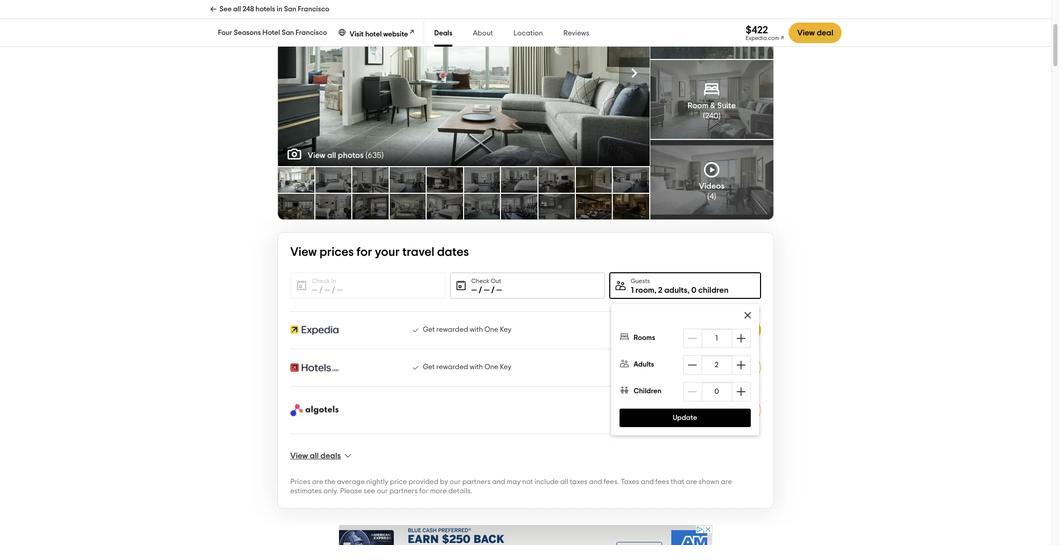 Task type: vqa. For each thing, say whether or not it's contained in the screenshot.
Flights Link
no



Task type: describe. For each thing, give the bounding box(es) containing it.
visit hotel website
[[350, 31, 408, 38]]

check in — / — / —
[[312, 278, 343, 294]]

all for 248
[[233, 6, 241, 13]]

san inside see all 248 hotels in san francisco link
[[284, 6, 296, 13]]

2 get from the top
[[423, 364, 435, 371]]

in
[[331, 278, 336, 284]]

view all deals button
[[290, 451, 353, 461]]

( for 240
[[703, 112, 705, 120]]

all inside prices are the average nightly price provided by our partners and may not include all taxes and fees. taxes and fees that are shown are estimates only. please see our partners for more details.
[[560, 479, 568, 486]]

videos
[[699, 182, 725, 190]]

four seasons hotel san francisco
[[218, 29, 327, 36]]

3 are from the left
[[721, 479, 732, 486]]

1 with from the top
[[470, 326, 483, 333]]

1 and from the left
[[492, 479, 505, 486]]

check for check out — / — / —
[[471, 278, 490, 284]]

nightly
[[366, 479, 388, 486]]

expedia.com
[[746, 35, 780, 41]]

that
[[671, 479, 685, 486]]

deals
[[434, 30, 453, 37]]

&
[[711, 102, 716, 110]]

2 key from the top
[[500, 364, 512, 371]]

more
[[430, 488, 447, 495]]

view prices for your travel dates
[[290, 246, 469, 259]]

2 vertical spatial view deal
[[717, 364, 754, 372]]

view all photos ( 635 )
[[308, 151, 384, 160]]

1 for view
[[649, 404, 651, 410]]

estimates
[[290, 488, 322, 495]]

fees
[[656, 479, 669, 486]]

prices are the average nightly price provided by our partners and may not include all taxes and fees. taxes and fees that are shown are estimates only. please see our partners for more details.
[[290, 479, 732, 495]]

only.
[[324, 488, 339, 495]]

) right the photos
[[382, 151, 384, 160]]

1 vertical spatial 2
[[715, 362, 719, 369]]

shown
[[699, 479, 720, 486]]

1 / from the left
[[319, 286, 323, 294]]

0 horizontal spatial our
[[377, 488, 388, 495]]

hotels
[[256, 6, 275, 13]]

3 — from the left
[[337, 286, 343, 294]]

provided
[[409, 479, 439, 486]]

6 — from the left
[[497, 286, 502, 294]]

prices
[[290, 479, 311, 486]]

may
[[507, 479, 521, 486]]

see all 248 hotels in san francisco link
[[210, 0, 330, 18]]

update
[[673, 415, 698, 422]]

full
[[451, 68, 467, 78]]

check for check in — / — / —
[[312, 278, 330, 284]]

your
[[375, 246, 400, 259]]

at
[[663, 404, 669, 410]]

only 1 left at view deal
[[635, 404, 754, 415]]

) inside videos ( 4 )
[[714, 192, 716, 200]]

seasons
[[234, 29, 261, 36]]

1 vertical spatial $422
[[642, 325, 669, 337]]

1 horizontal spatial partners
[[462, 479, 491, 486]]

details.
[[449, 488, 473, 495]]

1 key from the top
[[500, 326, 512, 333]]

1 vertical spatial francisco
[[296, 29, 327, 36]]

2 with from the top
[[470, 364, 483, 371]]

photos
[[338, 151, 364, 160]]

) inside room & suite ( 240 )
[[719, 112, 721, 120]]

2 — from the left
[[325, 286, 330, 294]]

2 , from the left
[[688, 286, 690, 294]]

adults
[[665, 286, 688, 294]]

0 vertical spatial $422
[[746, 25, 768, 35]]

view
[[469, 68, 489, 78]]

2 rewarded from the top
[[437, 364, 468, 371]]

1 rewarded from the top
[[437, 326, 468, 333]]

0 horizontal spatial for
[[357, 246, 372, 259]]

please
[[340, 488, 362, 495]]

1 are from the left
[[312, 479, 323, 486]]

check out — / — / —
[[471, 278, 502, 294]]

1 get rewarded with one key from the top
[[423, 326, 512, 333]]

deals
[[321, 452, 341, 460]]

travel
[[402, 246, 435, 259]]

2 horizontal spatial 1
[[716, 335, 718, 342]]

children
[[698, 286, 729, 294]]

room
[[636, 286, 655, 294]]

close image
[[743, 310, 753, 321]]

see
[[220, 6, 232, 13]]



Task type: locate. For each thing, give the bounding box(es) containing it.
all for photos
[[327, 151, 336, 160]]

1 left left
[[649, 404, 651, 410]]

0 vertical spatial rewarded
[[437, 326, 468, 333]]

about
[[473, 30, 493, 37]]

prices
[[320, 246, 354, 259]]

3 / from the left
[[479, 286, 482, 294]]

partners up details.
[[462, 479, 491, 486]]

) down videos
[[714, 192, 716, 200]]

( right the photos
[[366, 151, 368, 160]]

) down suite
[[719, 112, 721, 120]]

website
[[383, 31, 408, 38]]

, left adults
[[655, 286, 657, 294]]

for left your
[[357, 246, 372, 259]]

( inside videos ( 4 )
[[708, 192, 710, 200]]

partners down the price
[[390, 488, 418, 495]]

with
[[470, 326, 483, 333], [470, 364, 483, 371]]

0 vertical spatial 0
[[692, 286, 697, 294]]

1 horizontal spatial and
[[589, 479, 602, 486]]

san
[[284, 6, 296, 13], [282, 29, 294, 36]]

left
[[652, 404, 661, 410]]

4
[[710, 192, 714, 200]]

248
[[243, 6, 254, 13]]

reviews
[[564, 30, 590, 37]]

visit
[[350, 31, 364, 38]]

check inside check in — / — / —
[[312, 278, 330, 284]]

one
[[485, 326, 499, 333], [485, 364, 499, 371]]

are right shown
[[721, 479, 732, 486]]

francisco
[[298, 6, 330, 13], [296, 29, 327, 36]]

2 horizontal spatial are
[[721, 479, 732, 486]]

out
[[491, 278, 501, 284]]

location
[[514, 30, 543, 37]]

1 horizontal spatial 0
[[715, 388, 719, 396]]

see
[[364, 488, 375, 495]]

0 inside guests 1 room , 2 adults , 0 children
[[692, 286, 697, 294]]

0 vertical spatial (
[[703, 112, 705, 120]]

videos ( 4 )
[[699, 182, 725, 200]]

1 vertical spatial view deal
[[717, 326, 753, 335]]

average
[[337, 479, 365, 486]]

for
[[357, 246, 372, 259], [419, 488, 429, 495]]

our down nightly
[[377, 488, 388, 495]]

1 , from the left
[[655, 286, 657, 294]]

taxes
[[621, 479, 640, 486]]

rewarded
[[437, 326, 468, 333], [437, 364, 468, 371]]

0 vertical spatial 2
[[658, 286, 663, 294]]

2 up only 1 left at view deal
[[715, 362, 719, 369]]

0 horizontal spatial are
[[312, 479, 323, 486]]

check left in
[[312, 278, 330, 284]]

) left expedia.com
[[719, 31, 721, 39]]

/
[[319, 286, 323, 294], [332, 286, 335, 294], [479, 286, 482, 294], [491, 286, 495, 294]]

fees.
[[604, 479, 619, 486]]

hotel
[[365, 31, 382, 38]]

1 vertical spatial (
[[366, 151, 368, 160]]

suite
[[718, 102, 736, 110]]

1 vertical spatial get
[[423, 364, 435, 371]]

0 vertical spatial key
[[500, 326, 512, 333]]

view
[[798, 29, 815, 37], [308, 151, 326, 160], [290, 246, 317, 259], [717, 326, 735, 335], [717, 364, 735, 372], [717, 406, 735, 415], [290, 452, 308, 460]]

0 vertical spatial san
[[284, 6, 296, 13]]

5 — from the left
[[484, 286, 490, 294]]

full view
[[451, 68, 489, 78]]

, left children
[[688, 286, 690, 294]]

francisco right the "in"
[[298, 6, 330, 13]]

1 horizontal spatial for
[[419, 488, 429, 495]]

2 horizontal spatial (
[[708, 192, 710, 200]]

2 and from the left
[[589, 479, 602, 486]]

four
[[218, 29, 232, 36]]

taxes
[[570, 479, 588, 486]]

are
[[312, 479, 323, 486], [686, 479, 697, 486], [721, 479, 732, 486]]

dates
[[437, 246, 469, 259]]

1 vertical spatial 0
[[715, 388, 719, 396]]

0 horizontal spatial (
[[366, 151, 368, 160]]

1 vertical spatial key
[[500, 364, 512, 371]]

2
[[658, 286, 663, 294], [715, 362, 719, 369]]

view deal
[[798, 29, 834, 37], [717, 326, 753, 335], [717, 364, 754, 372]]

0 vertical spatial 1
[[631, 286, 634, 294]]

rooms
[[634, 335, 656, 342]]

room
[[688, 102, 709, 110]]

price
[[390, 479, 407, 486]]

get
[[423, 326, 435, 333], [423, 364, 435, 371]]

,
[[655, 286, 657, 294], [688, 286, 690, 294]]

2 are from the left
[[686, 479, 697, 486]]

0 horizontal spatial partners
[[390, 488, 418, 495]]

(
[[703, 112, 705, 120], [366, 151, 368, 160], [708, 192, 710, 200]]

0 horizontal spatial ,
[[655, 286, 657, 294]]

1 check from the left
[[312, 278, 330, 284]]

0 vertical spatial our
[[450, 479, 461, 486]]

( for 635
[[366, 151, 368, 160]]

by
[[440, 479, 448, 486]]

all inside button
[[310, 452, 319, 460]]

include
[[535, 479, 559, 486]]

1 vertical spatial partners
[[390, 488, 418, 495]]

key
[[500, 326, 512, 333], [500, 364, 512, 371]]

and left the fees.
[[589, 479, 602, 486]]

2 inside guests 1 room , 2 adults , 0 children
[[658, 286, 663, 294]]

adults
[[634, 361, 655, 368]]

0 vertical spatial get
[[423, 326, 435, 333]]

1 horizontal spatial are
[[686, 479, 697, 486]]

2 right 'room'
[[658, 286, 663, 294]]

check
[[312, 278, 330, 284], [471, 278, 490, 284]]

1 vertical spatial for
[[419, 488, 429, 495]]

2 vertical spatial $422
[[642, 362, 669, 374]]

2 horizontal spatial and
[[641, 479, 654, 486]]

in
[[277, 6, 283, 13]]

1 — from the left
[[312, 286, 318, 294]]

0 vertical spatial for
[[357, 246, 372, 259]]

1 horizontal spatial (
[[703, 112, 705, 120]]

1 get from the top
[[423, 326, 435, 333]]

see all 248 hotels in san francisco
[[220, 6, 330, 13]]

san right "hotel"
[[282, 29, 294, 36]]

view inside button
[[290, 452, 308, 460]]

the
[[325, 479, 336, 486]]

3 and from the left
[[641, 479, 654, 486]]

)
[[719, 31, 721, 39], [719, 112, 721, 120], [382, 151, 384, 160], [714, 192, 716, 200]]

check left out
[[471, 278, 490, 284]]

0 vertical spatial francisco
[[298, 6, 330, 13]]

1 vertical spatial with
[[470, 364, 483, 371]]

not
[[522, 479, 533, 486]]

1 vertical spatial get rewarded with one key
[[423, 364, 512, 371]]

2 / from the left
[[332, 286, 335, 294]]

0 vertical spatial get rewarded with one key
[[423, 326, 512, 333]]

all left taxes
[[560, 479, 568, 486]]

0 up only 1 left at view deal
[[715, 388, 719, 396]]

and left 'fees'
[[641, 479, 654, 486]]

( down videos
[[708, 192, 710, 200]]

0
[[692, 286, 697, 294], [715, 388, 719, 396]]

guests
[[631, 278, 650, 284]]

get rewarded with one key
[[423, 326, 512, 333], [423, 364, 512, 371]]

2 check from the left
[[471, 278, 490, 284]]

room & suite ( 240 )
[[688, 102, 736, 120]]

hotel
[[263, 29, 280, 36]]

1 inside only 1 left at view deal
[[649, 404, 651, 410]]

all for deals
[[310, 452, 319, 460]]

view inside only 1 left at view deal
[[717, 406, 735, 415]]

advertisement region
[[339, 525, 713, 545]]

and
[[492, 479, 505, 486], [589, 479, 602, 486], [641, 479, 654, 486]]

1 for 2
[[631, 286, 634, 294]]

our
[[450, 479, 461, 486], [377, 488, 388, 495]]

view deal button
[[789, 23, 842, 43], [709, 320, 761, 341], [710, 358, 761, 378], [710, 401, 761, 420]]

all left deals at the bottom of page
[[310, 452, 319, 460]]

and left may
[[492, 479, 505, 486]]

1 vertical spatial 1
[[716, 335, 718, 342]]

san right the "in"
[[284, 6, 296, 13]]

all left the photos
[[327, 151, 336, 160]]

check inside check out — / — / —
[[471, 278, 490, 284]]

0 vertical spatial view deal
[[798, 29, 834, 37]]

2 one from the top
[[485, 364, 499, 371]]

4 — from the left
[[471, 286, 477, 294]]

2 vertical spatial (
[[708, 192, 710, 200]]

1 vertical spatial our
[[377, 488, 388, 495]]

1 one from the top
[[485, 326, 499, 333]]

1 vertical spatial rewarded
[[437, 364, 468, 371]]

view all deals
[[290, 452, 341, 460]]

( inside room & suite ( 240 )
[[703, 112, 705, 120]]

all left 248
[[233, 6, 241, 13]]

1 horizontal spatial check
[[471, 278, 490, 284]]

0 right adults
[[692, 286, 697, 294]]

only
[[635, 404, 647, 410]]

1
[[631, 286, 634, 294], [716, 335, 718, 342], [649, 404, 651, 410]]

0 horizontal spatial check
[[312, 278, 330, 284]]

1 inside guests 1 room , 2 adults , 0 children
[[631, 286, 634, 294]]

2 vertical spatial 1
[[649, 404, 651, 410]]

0 vertical spatial partners
[[462, 479, 491, 486]]

240
[[705, 112, 719, 120]]

children
[[634, 388, 662, 395]]

partners
[[462, 479, 491, 486], [390, 488, 418, 495]]

1 horizontal spatial 2
[[715, 362, 719, 369]]

1 horizontal spatial our
[[450, 479, 461, 486]]

0 horizontal spatial and
[[492, 479, 505, 486]]

travelers' choice 2023 winner image
[[288, 0, 332, 23]]

are right that
[[686, 479, 697, 486]]

635
[[368, 151, 382, 160]]

1 down children
[[716, 335, 718, 342]]

are left the
[[312, 479, 323, 486]]

update button
[[620, 409, 751, 427]]

1 down guests
[[631, 286, 634, 294]]

0 vertical spatial one
[[485, 326, 499, 333]]

for inside prices are the average nightly price provided by our partners and may not include all taxes and fees. taxes and fees that are shown are estimates only. please see our partners for more details.
[[419, 488, 429, 495]]

our up details.
[[450, 479, 461, 486]]

guests 1 room , 2 adults , 0 children
[[631, 278, 729, 294]]

( down room
[[703, 112, 705, 120]]

0 horizontal spatial 2
[[658, 286, 663, 294]]

$422
[[746, 25, 768, 35], [642, 325, 669, 337], [642, 362, 669, 374]]

1 vertical spatial one
[[485, 364, 499, 371]]

for down provided
[[419, 488, 429, 495]]

francisco down travelers' choice 2023 winner image
[[296, 29, 327, 36]]

4 / from the left
[[491, 286, 495, 294]]

deal inside only 1 left at view deal
[[737, 406, 754, 415]]

1 horizontal spatial ,
[[688, 286, 690, 294]]

1 horizontal spatial 1
[[649, 404, 651, 410]]

1 vertical spatial san
[[282, 29, 294, 36]]

all
[[233, 6, 241, 13], [327, 151, 336, 160], [310, 452, 319, 460], [560, 479, 568, 486]]

visit hotel website link
[[338, 27, 415, 39]]

0 vertical spatial with
[[470, 326, 483, 333]]

2 get rewarded with one key from the top
[[423, 364, 512, 371]]

0 horizontal spatial 0
[[692, 286, 697, 294]]

0 horizontal spatial 1
[[631, 286, 634, 294]]



